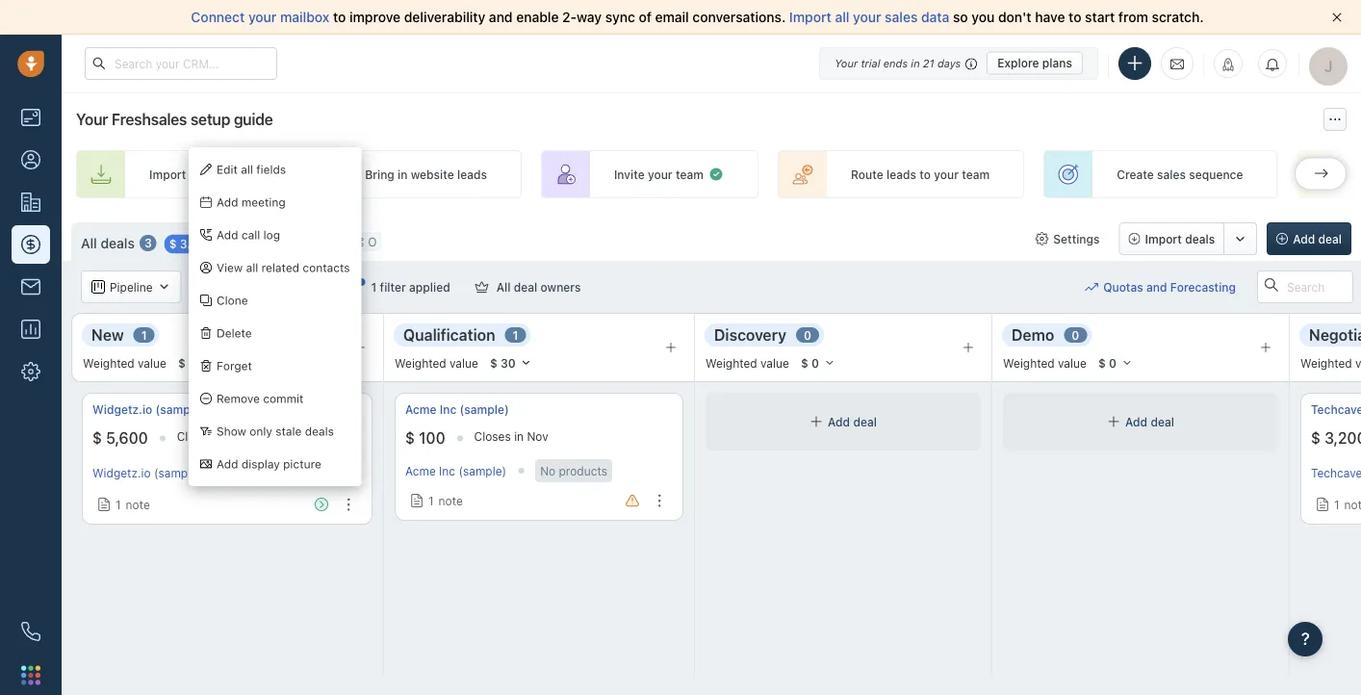 Task type: vqa. For each thing, say whether or not it's contained in the screenshot.
1st the your from right
no



Task type: describe. For each thing, give the bounding box(es) containing it.
$ 5,600
[[92, 429, 148, 447]]

1 down the 100
[[428, 494, 434, 507]]

1 filter applied button
[[337, 271, 463, 303]]

container_wx8msf4aqz5i3rn1 image inside all deal owners button
[[475, 280, 489, 294]]

3
[[144, 236, 152, 250]]

route
[[851, 167, 884, 181]]

1 not
[[1334, 498, 1361, 511]]

all deals link
[[81, 234, 135, 253]]

call
[[242, 228, 260, 242]]

0 vertical spatial contacts
[[189, 167, 238, 181]]

route leads to your team link
[[778, 150, 1025, 198]]

edit all fields
[[217, 163, 286, 176]]

add meeting
[[217, 195, 286, 209]]

quotas
[[1103, 280, 1143, 294]]

2 horizontal spatial to
[[1069, 9, 1082, 25]]

1 vertical spatial sales
[[1157, 167, 1186, 181]]

quotas and forecasting
[[1103, 280, 1236, 294]]

add deal for discovery
[[828, 415, 877, 428]]

-
[[265, 464, 270, 478]]

nov
[[527, 430, 549, 443]]

your right the route
[[934, 167, 959, 181]]

$ 1.12k
[[178, 356, 218, 370]]

invite your team link
[[541, 150, 759, 198]]

weighted value for qualification
[[395, 356, 478, 370]]

add inside button
[[1293, 232, 1315, 246]]

$ inside dropdown button
[[169, 237, 177, 251]]

all for deals
[[81, 235, 97, 251]]

phone element
[[12, 612, 50, 651]]

deals for import
[[1185, 232, 1215, 246]]

deliverability
[[404, 9, 486, 25]]

container_wx8msf4aqz5i3rn1 image inside 1 filter applied button
[[350, 280, 363, 294]]

your left mailbox
[[248, 9, 277, 25]]

value for new
[[138, 356, 166, 370]]

import contacts link
[[76, 150, 273, 198]]

no
[[540, 464, 556, 478]]

clone
[[217, 294, 248, 307]]

2 widgetz.io (sample) from the top
[[92, 466, 202, 479]]

improve
[[350, 9, 401, 25]]

pipeline
[[110, 280, 153, 294]]

freshsales
[[112, 110, 187, 129]]

connect
[[191, 9, 245, 25]]

1 up $ 30 button
[[513, 328, 518, 342]]

owners
[[541, 280, 581, 294]]

pipeline button
[[81, 271, 182, 303]]

weighted value for demo
[[1003, 356, 1087, 370]]

3.71k
[[180, 237, 211, 251]]

all for related
[[246, 261, 258, 274]]

ends
[[884, 57, 908, 69]]

mailbox
[[280, 9, 330, 25]]

container_wx8msf4aqz5i3rn1 image inside pipeline popup button
[[158, 280, 171, 294]]

sequence
[[1189, 167, 1243, 181]]

not
[[1345, 498, 1361, 511]]

from
[[1119, 9, 1149, 25]]

1 horizontal spatial contacts
[[303, 261, 350, 274]]

1 acme inc (sample) link from the top
[[405, 401, 509, 418]]

container_wx8msf4aqz5i3rn1 image for add deal
[[810, 415, 823, 428]]

1 horizontal spatial and
[[1147, 280, 1167, 294]]

sync
[[605, 9, 635, 25]]

0 horizontal spatial to
[[333, 9, 346, 25]]

5,600
[[106, 429, 148, 447]]

stale
[[276, 425, 302, 438]]

discovery
[[714, 325, 787, 344]]

closes for $ 100
[[474, 430, 511, 443]]

start
[[1085, 9, 1115, 25]]

30
[[501, 356, 516, 370]]

meeting
[[242, 195, 286, 209]]

leads inside bring in website leads link
[[457, 167, 487, 181]]

way
[[577, 9, 602, 25]]

13 more...
[[278, 235, 334, 248]]

1 right new
[[141, 328, 147, 342]]

$ 30
[[490, 356, 516, 370]]

v
[[1356, 356, 1361, 370]]

$ inside button
[[490, 356, 498, 370]]

in for closes in jan
[[217, 430, 226, 443]]

13 more... button
[[251, 228, 344, 255]]

add deal button
[[1267, 222, 1352, 255]]

3,200
[[1325, 429, 1361, 447]]

closes in jan
[[177, 430, 249, 443]]

create
[[1117, 167, 1154, 181]]

only
[[250, 425, 272, 438]]

show only stale deals
[[217, 425, 334, 438]]

explore plans
[[998, 56, 1073, 70]]

remove commit
[[217, 392, 304, 405]]

gold
[[273, 464, 299, 478]]

import for import deals
[[1145, 232, 1182, 246]]

$ 0 for discovery
[[801, 356, 819, 370]]

fields
[[256, 163, 286, 176]]

1 acme inc (sample) from the top
[[405, 403, 509, 416]]

products
[[559, 464, 608, 478]]

settings button
[[1026, 222, 1110, 255]]

log
[[263, 228, 280, 242]]

deal inside all deal owners button
[[514, 280, 538, 294]]

quotas and forecasting link
[[1085, 271, 1255, 303]]

1.12k
[[189, 356, 218, 370]]

leads inside route leads to your team link
[[887, 167, 917, 181]]

plans
[[1043, 56, 1073, 70]]

close image
[[1332, 13, 1342, 22]]

1 horizontal spatial to
[[920, 167, 931, 181]]

1 filter applied
[[371, 280, 450, 294]]

scratch.
[[1152, 9, 1204, 25]]

explore
[[998, 56, 1039, 70]]

connect your mailbox link
[[191, 9, 333, 25]]

weighted for discovery
[[706, 356, 757, 370]]

view
[[217, 261, 243, 274]]

enable
[[516, 9, 559, 25]]

2 acme inc (sample) from the top
[[405, 464, 507, 477]]

container_wx8msf4aqz5i3rn1 image for pipeline
[[91, 280, 105, 294]]

deal inside add deal button
[[1318, 232, 1342, 246]]

2 inc from the top
[[439, 464, 455, 477]]

closes for $ 5,600
[[177, 430, 214, 443]]

create sales sequence link
[[1044, 150, 1278, 198]]

1 note for $ 5,600
[[116, 498, 150, 511]]

weighted for demo
[[1003, 356, 1055, 370]]

note for $ 5,600
[[126, 498, 150, 511]]

note for $ 100
[[439, 494, 463, 507]]

forecasting
[[1170, 280, 1236, 294]]

o
[[368, 235, 377, 248]]

website
[[411, 167, 454, 181]]

in for bring in website leads
[[398, 167, 408, 181]]

in left 21
[[911, 57, 920, 69]]

1 left not
[[1334, 498, 1340, 511]]



Task type: locate. For each thing, give the bounding box(es) containing it.
remove
[[217, 392, 260, 405]]

import deals group
[[1119, 222, 1258, 255]]

value for demo
[[1058, 356, 1087, 370]]

acme inc (sample)
[[405, 403, 509, 416], [405, 464, 507, 477]]

1 note down 5,600
[[116, 498, 150, 511]]

1 horizontal spatial all
[[497, 280, 511, 294]]

Search your CRM... text field
[[85, 47, 277, 80]]

and right quotas
[[1147, 280, 1167, 294]]

to left start
[[1069, 9, 1082, 25]]

1 vertical spatial import
[[149, 167, 186, 181]]

and
[[489, 9, 513, 25], [1147, 280, 1167, 294]]

invite
[[614, 167, 645, 181]]

1 vertical spatial contacts
[[303, 261, 350, 274]]

import inside button
[[1145, 232, 1182, 246]]

3 weighted from the left
[[706, 356, 757, 370]]

1 horizontal spatial $ 0
[[1098, 356, 1117, 370]]

widgetz.io down '$ 5,600'
[[92, 466, 151, 479]]

closes left 'nov'
[[474, 430, 511, 443]]

1 closes from the left
[[177, 430, 214, 443]]

1 horizontal spatial team
[[962, 167, 990, 181]]

import
[[789, 9, 832, 25], [149, 167, 186, 181], [1145, 232, 1182, 246]]

weighted value for new
[[83, 356, 166, 370]]

1 left filter on the left top of page
[[371, 280, 377, 294]]

1 techcave link from the top
[[1311, 401, 1361, 418]]

⌘
[[354, 235, 365, 248]]

view all related contacts
[[217, 261, 350, 274]]

conversations.
[[693, 9, 786, 25]]

your left trial
[[835, 57, 858, 69]]

1 weighted value from the left
[[83, 356, 166, 370]]

Search field
[[1257, 271, 1354, 303]]

1 widgetz.io (sample) from the top
[[92, 403, 205, 416]]

1 note
[[428, 494, 463, 507], [116, 498, 150, 511]]

add deal
[[1293, 232, 1342, 246], [828, 415, 877, 428], [1126, 415, 1175, 428]]

1 team from the left
[[676, 167, 704, 181]]

all for deal
[[497, 280, 511, 294]]

2 horizontal spatial import
[[1145, 232, 1182, 246]]

2 closes from the left
[[474, 430, 511, 443]]

1 horizontal spatial import
[[789, 9, 832, 25]]

acme up $ 100
[[405, 403, 437, 416]]

(sample) up closes in nov
[[460, 403, 509, 416]]

0 horizontal spatial import
[[149, 167, 186, 181]]

2 acme inc (sample) link from the top
[[405, 464, 507, 477]]

widgetz.io (sample) link up 5,600
[[92, 401, 205, 418]]

techcave
[[1311, 403, 1361, 416], [1311, 466, 1361, 479]]

days
[[938, 57, 961, 69]]

techcave up $ 3,200
[[1311, 403, 1361, 416]]

inc
[[440, 403, 457, 416], [439, 464, 455, 477]]

5 weighted from the left
[[1301, 356, 1352, 370]]

leads
[[457, 167, 487, 181], [887, 167, 917, 181]]

so
[[953, 9, 968, 25]]

1 vertical spatial all
[[241, 163, 253, 176]]

edit
[[217, 163, 238, 176]]

$ 3.71k
[[169, 237, 211, 251]]

weighted inside 'popup button'
[[1301, 356, 1352, 370]]

1 vertical spatial widgetz.io (sample) link
[[92, 466, 202, 479]]

0 horizontal spatial add deal
[[828, 415, 877, 428]]

1 horizontal spatial $ 0 button
[[1090, 352, 1142, 374]]

1 vertical spatial techcave
[[1311, 466, 1361, 479]]

acme down $ 100
[[405, 464, 436, 477]]

1 vertical spatial acme inc (sample) link
[[405, 464, 507, 477]]

note down the 100
[[439, 494, 463, 507]]

1 widgetz.io from the top
[[92, 403, 152, 416]]

1 inside button
[[371, 280, 377, 294]]

container_wx8msf4aqz5i3rn1 image inside pipeline popup button
[[91, 280, 105, 294]]

your for your freshsales setup guide
[[76, 110, 108, 129]]

13
[[278, 235, 291, 248]]

applied
[[409, 280, 450, 294]]

1 vertical spatial all
[[497, 280, 511, 294]]

import for import contacts
[[149, 167, 186, 181]]

1 vertical spatial and
[[1147, 280, 1167, 294]]

in right bring
[[398, 167, 408, 181]]

import all your sales data link
[[789, 9, 953, 25]]

1 value from the left
[[138, 356, 166, 370]]

0 horizontal spatial $ 0
[[801, 356, 819, 370]]

closes
[[177, 430, 214, 443], [474, 430, 511, 443]]

(sample) down closes in jan
[[154, 466, 202, 479]]

2 $ 0 from the left
[[1098, 356, 1117, 370]]

route leads to your team
[[851, 167, 990, 181]]

0 horizontal spatial 1 note
[[116, 498, 150, 511]]

weighted down discovery
[[706, 356, 757, 370]]

0 vertical spatial all
[[81, 235, 97, 251]]

leads right the route
[[887, 167, 917, 181]]

1 weighted from the left
[[83, 356, 135, 370]]

$ 3.71k button
[[164, 234, 231, 253]]

1 horizontal spatial 1 note
[[428, 494, 463, 507]]

0 horizontal spatial all
[[81, 235, 97, 251]]

0 vertical spatial widgetz.io
[[92, 403, 152, 416]]

acme inc (sample) link down the 100
[[405, 464, 507, 477]]

deal
[[1318, 232, 1342, 246], [514, 280, 538, 294], [853, 415, 877, 428], [1151, 415, 1175, 428]]

deals left 3
[[101, 235, 135, 251]]

add display picture
[[217, 457, 321, 471]]

1 horizontal spatial leads
[[887, 167, 917, 181]]

2 widgetz.io from the top
[[92, 466, 151, 479]]

1 down '$ 5,600'
[[116, 498, 121, 511]]

0 horizontal spatial note
[[126, 498, 150, 511]]

new
[[91, 325, 124, 344]]

container_wx8msf4aqz5i3rn1 image inside settings popup button
[[1035, 232, 1049, 246]]

1 inc from the top
[[440, 403, 457, 416]]

0 vertical spatial widgetz.io (sample) link
[[92, 401, 205, 418]]

weighted for new
[[83, 356, 135, 370]]

menu
[[189, 147, 362, 486]]

0 horizontal spatial closes
[[177, 430, 214, 443]]

2 leads from the left
[[887, 167, 917, 181]]

2 vertical spatial import
[[1145, 232, 1182, 246]]

2 horizontal spatial deals
[[1185, 232, 1215, 246]]

4 weighted from the left
[[1003, 356, 1055, 370]]

0 vertical spatial sales
[[885, 9, 918, 25]]

widgetz.io (sample) down 5,600
[[92, 466, 202, 479]]

weighted down 'qualification'
[[395, 356, 446, 370]]

all for fields
[[241, 163, 253, 176]]

display
[[242, 457, 280, 471]]

freshworks switcher image
[[21, 666, 40, 685]]

bring in website leads
[[365, 167, 487, 181]]

contacts down 'more...'
[[303, 261, 350, 274]]

widgetz.io
[[92, 403, 152, 416], [92, 466, 151, 479]]

2 vertical spatial all
[[246, 261, 258, 274]]

weighted v button
[[1300, 347, 1361, 375]]

0 vertical spatial techcave
[[1311, 403, 1361, 416]]

(sample) down closes in nov
[[459, 464, 507, 477]]

2-
[[562, 9, 577, 25]]

(sample)
[[155, 403, 205, 416], [460, 403, 509, 416], [459, 464, 507, 477], [376, 464, 423, 478], [154, 466, 202, 479]]

trial
[[861, 57, 880, 69]]

import down the your freshsales setup guide
[[149, 167, 186, 181]]

2 weighted value from the left
[[395, 356, 478, 370]]

contacts up add meeting
[[189, 167, 238, 181]]

import up quotas and forecasting
[[1145, 232, 1182, 246]]

bring in website leads link
[[292, 150, 522, 198]]

closes in nov
[[474, 430, 549, 443]]

more...
[[294, 235, 334, 248]]

your freshsales setup guide
[[76, 110, 273, 129]]

all up your trial ends in 21 days
[[835, 9, 850, 25]]

container_wx8msf4aqz5i3rn1 image for 1
[[1316, 498, 1330, 511]]

monthly
[[328, 464, 372, 478]]

techcave up 1 not
[[1311, 466, 1361, 479]]

1 widgetz.io (sample) link from the top
[[92, 401, 205, 418]]

1 vertical spatial acme inc (sample)
[[405, 464, 507, 477]]

acme inc (sample) up the 100
[[405, 403, 509, 416]]

weighted v
[[1301, 356, 1361, 370]]

your up trial
[[853, 9, 881, 25]]

$ 0
[[801, 356, 819, 370], [1098, 356, 1117, 370]]

techcave link up $ 3,200
[[1311, 401, 1361, 418]]

all deals 3
[[81, 235, 152, 251]]

(sample) up closes in jan
[[155, 403, 205, 416]]

add deal inside button
[[1293, 232, 1342, 246]]

data
[[921, 9, 950, 25]]

21
[[923, 57, 935, 69]]

show
[[217, 425, 246, 438]]

weighted value for discovery
[[706, 356, 789, 370]]

closes left show
[[177, 430, 214, 443]]

$ 0 for demo
[[1098, 356, 1117, 370]]

1 $ 0 from the left
[[801, 356, 819, 370]]

your for your trial ends in 21 days
[[835, 57, 858, 69]]

contacts
[[189, 167, 238, 181], [303, 261, 350, 274]]

acme inc (sample) down the 100
[[405, 464, 507, 477]]

2 value from the left
[[450, 356, 478, 370]]

your right invite
[[648, 167, 673, 181]]

in inside bring in website leads link
[[398, 167, 408, 181]]

all inside button
[[497, 280, 511, 294]]

inc down the 100
[[439, 464, 455, 477]]

all right view
[[246, 261, 258, 274]]

1 vertical spatial your
[[76, 110, 108, 129]]

1 vertical spatial techcave link
[[1311, 466, 1361, 479]]

weighted value
[[83, 356, 166, 370], [395, 356, 478, 370], [706, 356, 789, 370], [1003, 356, 1087, 370]]

1 horizontal spatial add deal
[[1126, 415, 1175, 428]]

all right 'edit'
[[241, 163, 253, 176]]

weighted for qualification
[[395, 356, 446, 370]]

1 horizontal spatial your
[[835, 57, 858, 69]]

$ 30 button
[[481, 352, 541, 374]]

weighted down the negotia
[[1301, 356, 1352, 370]]

widgetz.io up '$ 5,600'
[[92, 403, 152, 416]]

picture
[[283, 457, 321, 471]]

weighted value down 'qualification'
[[395, 356, 478, 370]]

demo
[[1012, 325, 1055, 344]]

leads right website
[[457, 167, 487, 181]]

1 vertical spatial widgetz.io
[[92, 466, 151, 479]]

weighted down demo
[[1003, 356, 1055, 370]]

techcave link up 1 not
[[1311, 466, 1361, 479]]

team
[[676, 167, 704, 181], [962, 167, 990, 181]]

phone image
[[21, 622, 40, 641]]

settings
[[1054, 232, 1100, 246]]

techcave link
[[1311, 401, 1361, 418], [1311, 466, 1361, 479]]

1 leads from the left
[[457, 167, 487, 181]]

plan
[[302, 464, 325, 478]]

inc up the 100
[[440, 403, 457, 416]]

menu containing edit all fields
[[189, 147, 362, 486]]

email image
[[1171, 56, 1184, 72]]

0 horizontal spatial and
[[489, 9, 513, 25]]

deals for all
[[101, 235, 135, 251]]

have
[[1035, 9, 1065, 25]]

1 horizontal spatial sales
[[1157, 167, 1186, 181]]

2 team from the left
[[962, 167, 990, 181]]

your trial ends in 21 days
[[835, 57, 961, 69]]

commit
[[263, 392, 304, 405]]

crm
[[236, 464, 261, 478]]

3 value from the left
[[761, 356, 789, 370]]

value for discovery
[[761, 356, 789, 370]]

$ 3,200
[[1311, 429, 1361, 447]]

⌘ o
[[354, 235, 377, 248]]

jan
[[230, 430, 249, 443]]

widgetz.io (sample) link down 5,600
[[92, 466, 202, 479]]

sales right create
[[1157, 167, 1186, 181]]

1 horizontal spatial deals
[[305, 425, 334, 438]]

deals up forecasting
[[1185, 232, 1215, 246]]

0 vertical spatial inc
[[440, 403, 457, 416]]

container_wx8msf4aqz5i3rn1 image
[[1035, 232, 1049, 246], [158, 280, 171, 294], [350, 280, 363, 294], [1085, 280, 1099, 294], [1107, 415, 1121, 428], [410, 494, 424, 507], [97, 498, 111, 511]]

1 note down the 100
[[428, 494, 463, 507]]

import right conversations.
[[789, 9, 832, 25]]

2 techcave from the top
[[1311, 466, 1361, 479]]

weighted down new
[[83, 356, 135, 370]]

1 vertical spatial acme
[[405, 464, 436, 477]]

connect your mailbox to improve deliverability and enable 2-way sync of email conversations. import all your sales data so you don't have to start from scratch.
[[191, 9, 1204, 25]]

0 vertical spatial acme inc (sample) link
[[405, 401, 509, 418]]

container_wx8msf4aqz5i3rn1 image inside quotas and forecasting link
[[1085, 280, 1099, 294]]

0 horizontal spatial contacts
[[189, 167, 238, 181]]

0 vertical spatial and
[[489, 9, 513, 25]]

0 horizontal spatial $ 0 button
[[792, 352, 844, 374]]

2 weighted from the left
[[395, 356, 446, 370]]

2 horizontal spatial add deal
[[1293, 232, 1342, 246]]

0 horizontal spatial sales
[[885, 9, 918, 25]]

2 techcave link from the top
[[1311, 466, 1361, 479]]

value for qualification
[[450, 356, 478, 370]]

0 vertical spatial techcave link
[[1311, 401, 1361, 418]]

$ 0 button for demo
[[1090, 352, 1142, 374]]

value
[[138, 356, 166, 370], [450, 356, 478, 370], [761, 356, 789, 370], [1058, 356, 1087, 370]]

weighted value down new
[[83, 356, 166, 370]]

sales
[[885, 9, 918, 25], [1157, 167, 1186, 181]]

all left owners
[[497, 280, 511, 294]]

0 vertical spatial import
[[789, 9, 832, 25]]

2 $ 0 button from the left
[[1090, 352, 1142, 374]]

1 note for $ 100
[[428, 494, 463, 507]]

related
[[262, 261, 299, 274]]

1 horizontal spatial note
[[439, 494, 463, 507]]

1 horizontal spatial closes
[[474, 430, 511, 443]]

deals right stale
[[305, 425, 334, 438]]

bring
[[365, 167, 395, 181]]

to right mailbox
[[333, 9, 346, 25]]

invite your team
[[614, 167, 704, 181]]

1 $ 0 button from the left
[[792, 352, 844, 374]]

note down 5,600
[[126, 498, 150, 511]]

deals
[[1185, 232, 1215, 246], [101, 235, 135, 251], [305, 425, 334, 438]]

forget
[[217, 359, 252, 373]]

import deals
[[1145, 232, 1215, 246]]

qualification
[[403, 325, 495, 344]]

0 vertical spatial widgetz.io (sample)
[[92, 403, 205, 416]]

100
[[419, 429, 445, 447]]

negotia
[[1309, 325, 1361, 344]]

weighted value down discovery
[[706, 356, 789, 370]]

0 horizontal spatial deals
[[101, 235, 135, 251]]

0 horizontal spatial your
[[76, 110, 108, 129]]

all deal owners
[[497, 280, 581, 294]]

container_wx8msf4aqz5i3rn1 image
[[709, 167, 724, 182], [91, 280, 105, 294], [475, 280, 489, 294], [810, 415, 823, 428], [1316, 498, 1330, 511]]

weighted value down demo
[[1003, 356, 1087, 370]]

1 acme from the top
[[405, 403, 437, 416]]

0 vertical spatial acme inc (sample)
[[405, 403, 509, 416]]

1 techcave from the top
[[1311, 403, 1361, 416]]

delete
[[217, 326, 252, 340]]

$ 3.71k button
[[159, 232, 237, 254]]

(sample) down $ 100
[[376, 464, 423, 478]]

your left freshsales
[[76, 110, 108, 129]]

in left 'nov'
[[514, 430, 524, 443]]

weighted
[[83, 356, 135, 370], [395, 356, 446, 370], [706, 356, 757, 370], [1003, 356, 1055, 370], [1301, 356, 1352, 370]]

note
[[439, 494, 463, 507], [126, 498, 150, 511]]

0 vertical spatial your
[[835, 57, 858, 69]]

in left "jan"
[[217, 430, 226, 443]]

0 horizontal spatial team
[[676, 167, 704, 181]]

0 vertical spatial acme
[[405, 403, 437, 416]]

2 acme from the top
[[405, 464, 436, 477]]

all left 3
[[81, 235, 97, 251]]

email
[[655, 9, 689, 25]]

0 vertical spatial all
[[835, 9, 850, 25]]

widgetz.io (sample) up 5,600
[[92, 403, 205, 416]]

4 value from the left
[[1058, 356, 1087, 370]]

1 vertical spatial widgetz.io (sample)
[[92, 466, 202, 479]]

2 widgetz.io (sample) link from the top
[[92, 466, 202, 479]]

in for closes in nov
[[514, 430, 524, 443]]

acme inc (sample) link up the 100
[[405, 401, 509, 418]]

to right the route
[[920, 167, 931, 181]]

0 horizontal spatial leads
[[457, 167, 487, 181]]

sales left data
[[885, 9, 918, 25]]

your
[[835, 57, 858, 69], [76, 110, 108, 129]]

$ 0 button
[[792, 352, 844, 374], [1090, 352, 1142, 374]]

import contacts
[[149, 167, 238, 181]]

container_wx8msf4aqz5i3rn1 image inside the invite your team link
[[709, 167, 724, 182]]

deals inside button
[[1185, 232, 1215, 246]]

$ 0 button for discovery
[[792, 352, 844, 374]]

1 vertical spatial inc
[[439, 464, 455, 477]]

to
[[333, 9, 346, 25], [1069, 9, 1082, 25], [920, 167, 931, 181]]

3 weighted value from the left
[[706, 356, 789, 370]]

add deal for demo
[[1126, 415, 1175, 428]]

4 weighted value from the left
[[1003, 356, 1087, 370]]

and left enable
[[489, 9, 513, 25]]



